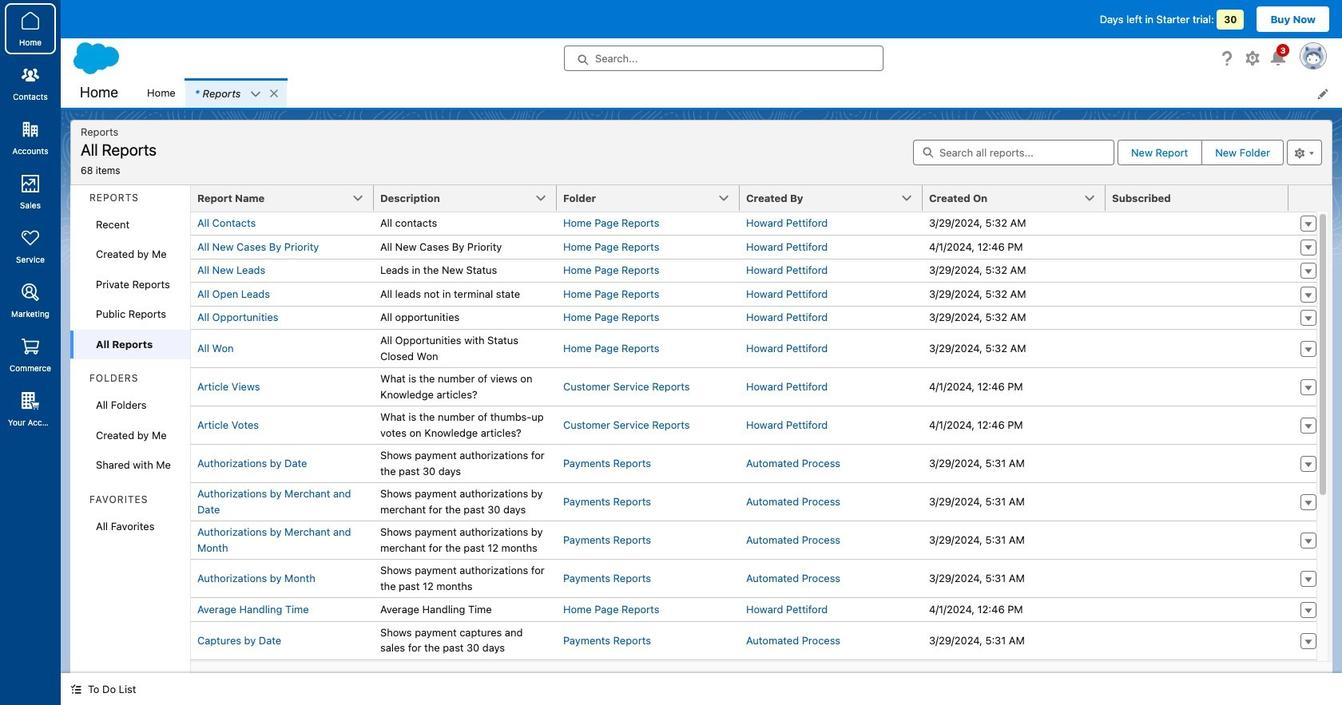 Task type: locate. For each thing, give the bounding box(es) containing it.
cell
[[1106, 235, 1289, 259], [1106, 259, 1289, 282], [1106, 282, 1289, 306], [1106, 306, 1289, 330], [1106, 330, 1289, 368], [1106, 368, 1289, 406], [1106, 406, 1289, 445], [1106, 445, 1289, 483], [1106, 483, 1289, 521], [1106, 521, 1289, 560], [1106, 560, 1289, 598], [1106, 598, 1289, 622], [1106, 622, 1289, 660], [374, 660, 557, 706], [557, 660, 740, 706], [740, 660, 923, 706], [923, 660, 1106, 706], [1106, 660, 1289, 706], [1289, 660, 1329, 706]]

Search all reports... text field
[[914, 140, 1115, 165]]

description column header
[[374, 185, 567, 212]]

report name column header
[[191, 185, 384, 212]]

text default image
[[250, 89, 262, 100], [70, 684, 82, 696]]

1 horizontal spatial text default image
[[250, 89, 262, 100]]

1 vertical spatial text default image
[[70, 684, 82, 696]]

list
[[137, 78, 1343, 108]]

list item
[[185, 78, 287, 108]]



Task type: describe. For each thing, give the bounding box(es) containing it.
actions column header
[[1289, 185, 1329, 212]]

0 vertical spatial text default image
[[250, 89, 262, 100]]

all reports grid
[[191, 185, 1329, 706]]

folder column header
[[557, 185, 750, 212]]

0 horizontal spatial text default image
[[70, 684, 82, 696]]

created by column header
[[740, 185, 933, 212]]

created on column header
[[923, 185, 1106, 212]]

actions image
[[1289, 185, 1329, 211]]

subscribed column header
[[1106, 185, 1289, 212]]

text default image
[[269, 88, 280, 99]]



